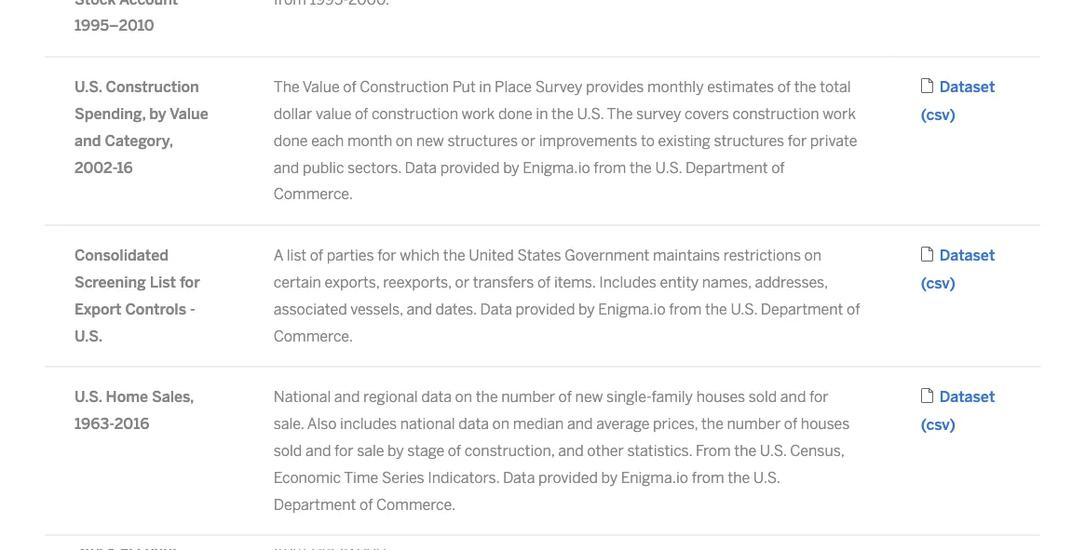 Task type: describe. For each thing, give the bounding box(es) containing it.
time
[[344, 469, 379, 487]]

economic
[[274, 469, 341, 487]]

export
[[75, 301, 122, 318]]

1 horizontal spatial done
[[498, 105, 533, 123]]

on inside a list of parties for which the united states government maintains restrictions on certain exports, reexports, or transfers of items. includes entity names, addresses, associated vessels, and dates. data provided by enigma.io from the u.s. department of commerce.
[[805, 247, 822, 265]]

reexports,
[[383, 274, 452, 291]]

list
[[287, 247, 307, 265]]

0 vertical spatial number
[[502, 389, 555, 406]]

value
[[316, 105, 352, 123]]

2016
[[114, 416, 149, 433]]

from
[[696, 442, 731, 460]]

csv for national and regional data on the number of new single-family houses sold and for sale. also includes national data on median and average prices, the number of houses sold and for sale by stage of construction, and other statistics. from the u.s. census, economic time series indicators. data provided by enigma.io from the u.s. department of commerce.
[[927, 416, 950, 434]]

the right which
[[443, 247, 466, 265]]

and up includes
[[334, 389, 360, 406]]

u.s. inside consolidated screening list for export controls - u.s.
[[75, 327, 103, 345]]

a list of parties for which the united states government maintains restrictions on certain exports, reexports, or transfers of items. includes entity names, addresses, associated vessels, and dates. data provided by enigma.io from the u.s. department of commerce.
[[274, 247, 860, 345]]

the down survey
[[552, 105, 574, 123]]

dollar
[[274, 105, 312, 123]]

the right from
[[735, 442, 757, 460]]

or inside a list of parties for which the united states government maintains restrictions on certain exports, reexports, or transfers of items. includes entity names, addresses, associated vessels, and dates. data provided by enigma.io from the u.s. department of commerce.
[[455, 274, 470, 291]]

includes
[[340, 416, 397, 433]]

u.s. construction spending, by value and category, 2002-16
[[75, 78, 208, 176]]

by right sale
[[388, 442, 404, 460]]

the up from
[[702, 416, 724, 433]]

national and regional data on the number of new single-family houses sold and for sale. also includes national data on median and average prices, the number of houses sold and for sale by stage of construction, and other statistics. from the u.s. census, economic time series indicators. data provided by enigma.io from the u.s. department of commerce.
[[274, 389, 850, 514]]

department inside national and regional data on the number of new single-family houses sold and for sale. also includes national data on median and average prices, the number of houses sold and for sale by stage of construction, and other statistics. from the u.s. census, economic time series indicators. data provided by enigma.io from the u.s. department of commerce.
[[274, 496, 356, 514]]

the left total
[[795, 78, 817, 96]]

transfers
[[473, 274, 534, 291]]

items.
[[554, 274, 596, 291]]

1 vertical spatial sold
[[274, 442, 302, 460]]

csv for the value of construction put in place survey provides monthly estimates of the total dollar value of construction work done in the u.s. the survey covers construction work done each month on new structures or improvements to existing structures for private and public sectors. data provided by enigma.io from the u.s. department of commerce.
[[927, 106, 950, 124]]

dataset for national and regional data on the number of new single-family houses sold and for sale. also includes national data on median and average prices, the number of houses sold and for sale by stage of construction, and other statistics. from the u.s. census, economic time series indicators. data provided by enigma.io from the u.s. department of commerce.
[[940, 389, 995, 406]]

u.s. home sales, 1963-2016
[[75, 389, 194, 433]]

provided inside a list of parties for which the united states government maintains restrictions on certain exports, reexports, or transfers of items. includes entity names, addresses, associated vessels, and dates. data provided by enigma.io from the u.s. department of commerce.
[[516, 301, 575, 318]]

2 structures from the left
[[714, 132, 785, 150]]

1 horizontal spatial houses
[[801, 416, 850, 433]]

and up other
[[567, 416, 593, 433]]

u.s. inside a list of parties for which the united states government maintains restrictions on certain exports, reexports, or transfers of items. includes entity names, addresses, associated vessels, and dates. data provided by enigma.io from the u.s. department of commerce.
[[731, 301, 758, 318]]

home
[[106, 389, 148, 406]]

or inside the value of construction put in place survey provides monthly estimates of the total dollar value of construction work done in the u.s. the survey covers construction work done each month on new structures or improvements to existing structures for private and public sectors. data provided by enigma.io from the u.s. department of commerce.
[[521, 132, 536, 150]]

exports,
[[325, 274, 380, 291]]

for inside the value of construction put in place survey provides monthly estimates of the total dollar value of construction work done in the u.s. the survey covers construction work done each month on new structures or improvements to existing structures for private and public sectors. data provided by enigma.io from the u.s. department of commerce.
[[788, 132, 807, 150]]

( for a list of parties for which the united states government maintains restrictions on certain exports, reexports, or transfers of items. includes entity names, addresses, associated vessels, and dates. data provided by enigma.io from the u.s. department of commerce.
[[921, 275, 927, 292]]

and up the census,
[[781, 389, 806, 406]]

u.s. inside "u.s. construction spending, by value and category, 2002-16"
[[75, 78, 102, 96]]

for up the census,
[[810, 389, 829, 406]]

stage
[[407, 442, 445, 460]]

) for the value of construction put in place survey provides monthly estimates of the total dollar value of construction work done in the u.s. the survey covers construction work done each month on new structures or improvements to existing structures for private and public sectors. data provided by enigma.io from the u.s. department of commerce.
[[950, 106, 956, 124]]

the value of construction put in place survey provides monthly estimates of the total dollar value of construction work done in the u.s. the survey covers construction work done each month on new structures or improvements to existing structures for private and public sectors. data provided by enigma.io from the u.s. department of commerce.
[[274, 78, 858, 203]]

states
[[518, 247, 562, 265]]

provided inside national and regional data on the number of new single-family houses sold and for sale. also includes national data on median and average prices, the number of houses sold and for sale by stage of construction, and other statistics. from the u.s. census, economic time series indicators. data provided by enigma.io from the u.s. department of commerce.
[[539, 469, 598, 487]]

( csv ) for a list of parties for which the united states government maintains restrictions on certain exports, reexports, or transfers of items. includes entity names, addresses, associated vessels, and dates. data provided by enigma.io from the u.s. department of commerce.
[[921, 275, 956, 292]]

new inside the value of construction put in place survey provides monthly estimates of the total dollar value of construction work done in the u.s. the survey covers construction work done each month on new structures or improvements to existing structures for private and public sectors. data provided by enigma.io from the u.s. department of commerce.
[[416, 132, 444, 150]]

regional
[[363, 389, 418, 406]]

the down to
[[630, 159, 652, 176]]

each
[[311, 132, 344, 150]]

0 horizontal spatial the
[[274, 78, 300, 96]]

spending,
[[75, 105, 146, 123]]

also
[[307, 416, 337, 433]]

and down also
[[306, 442, 331, 460]]

( for national and regional data on the number of new single-family houses sold and for sale. also includes national data on median and average prices, the number of houses sold and for sale by stage of construction, and other statistics. from the u.s. census, economic time series indicators. data provided by enigma.io from the u.s. department of commerce.
[[921, 416, 927, 434]]

by inside the value of construction put in place survey provides monthly estimates of the total dollar value of construction work done in the u.s. the survey covers construction work done each month on new structures or improvements to existing structures for private and public sectors. data provided by enigma.io from the u.s. department of commerce.
[[503, 159, 520, 176]]

single-
[[607, 389, 652, 406]]

addresses,
[[755, 274, 828, 291]]

value inside the value of construction put in place survey provides monthly estimates of the total dollar value of construction work done in the u.s. the survey covers construction work done each month on new structures or improvements to existing structures for private and public sectors. data provided by enigma.io from the u.s. department of commerce.
[[303, 78, 340, 96]]

0 horizontal spatial done
[[274, 132, 308, 150]]

names,
[[702, 274, 752, 291]]

( csv ) for national and regional data on the number of new single-family houses sold and for sale. also includes national data on median and average prices, the number of houses sold and for sale by stage of construction, and other statistics. from the u.s. census, economic time series indicators. data provided by enigma.io from the u.s. department of commerce.
[[921, 416, 956, 434]]

list
[[150, 274, 176, 291]]

month
[[347, 132, 392, 150]]

( csv ) for the value of construction put in place survey provides monthly estimates of the total dollar value of construction work done in the u.s. the survey covers construction work done each month on new structures or improvements to existing structures for private and public sectors. data provided by enigma.io from the u.s. department of commerce.
[[921, 106, 956, 124]]

1 vertical spatial number
[[727, 416, 781, 433]]

data inside a list of parties for which the united states government maintains restrictions on certain exports, reexports, or transfers of items. includes entity names, addresses, associated vessels, and dates. data provided by enigma.io from the u.s. department of commerce.
[[480, 301, 512, 318]]

new inside national and regional data on the number of new single-family houses sold and for sale. also includes national data on median and average prices, the number of houses sold and for sale by stage of construction, and other statistics. from the u.s. census, economic time series indicators. data provided by enigma.io from the u.s. department of commerce.
[[575, 389, 603, 406]]

total
[[820, 78, 851, 96]]

entity
[[660, 274, 699, 291]]

dataset for the value of construction put in place survey provides monthly estimates of the total dollar value of construction work done in the u.s. the survey covers construction work done each month on new structures or improvements to existing structures for private and public sectors. data provided by enigma.io from the u.s. department of commerce.
[[940, 78, 995, 96]]

1 work from the left
[[462, 105, 495, 123]]

-
[[190, 301, 195, 318]]

by down other
[[602, 469, 618, 487]]

on inside the value of construction put in place survey provides monthly estimates of the total dollar value of construction work done in the u.s. the survey covers construction work done each month on new structures or improvements to existing structures for private and public sectors. data provided by enigma.io from the u.s. department of commerce.
[[396, 132, 413, 150]]

for inside consolidated screening list for export controls - u.s.
[[180, 274, 200, 291]]

controls
[[125, 301, 186, 318]]

consolidated screening list for export controls - u.s.
[[75, 247, 200, 345]]

dataset for a list of parties for which the united states government maintains restrictions on certain exports, reexports, or transfers of items. includes entity names, addresses, associated vessels, and dates. data provided by enigma.io from the u.s. department of commerce.
[[940, 247, 995, 265]]

category,
[[105, 132, 173, 150]]

which
[[400, 247, 440, 265]]

statistics.
[[627, 442, 693, 460]]

( for the value of construction put in place survey provides monthly estimates of the total dollar value of construction work done in the u.s. the survey covers construction work done each month on new structures or improvements to existing structures for private and public sectors. data provided by enigma.io from the u.s. department of commerce.
[[921, 106, 927, 124]]

from inside national and regional data on the number of new single-family houses sold and for sale. also includes national data on median and average prices, the number of houses sold and for sale by stage of construction, and other statistics. from the u.s. census, economic time series indicators. data provided by enigma.io from the u.s. department of commerce.
[[692, 469, 725, 487]]

dates.
[[436, 301, 477, 318]]

by inside "u.s. construction spending, by value and category, 2002-16"
[[149, 105, 166, 123]]

provides
[[586, 78, 644, 96]]

other
[[587, 442, 624, 460]]

parties
[[327, 247, 374, 265]]



Task type: locate. For each thing, give the bounding box(es) containing it.
0 vertical spatial or
[[521, 132, 536, 150]]

0 vertical spatial from
[[594, 159, 627, 176]]

series
[[382, 469, 425, 487]]

and
[[75, 132, 101, 150], [274, 159, 299, 176], [407, 301, 432, 318], [334, 389, 360, 406], [781, 389, 806, 406], [567, 416, 593, 433], [306, 442, 331, 460], [558, 442, 584, 460]]

1 horizontal spatial or
[[521, 132, 536, 150]]

u.s. inside u.s. home sales, 1963-2016
[[75, 389, 102, 406]]

the down names,
[[705, 301, 728, 318]]

in
[[479, 78, 492, 96], [536, 105, 548, 123]]

commerce. down public
[[274, 186, 353, 203]]

covers
[[685, 105, 730, 123]]

1 vertical spatial dataset
[[940, 247, 995, 265]]

1 construction from the left
[[372, 105, 458, 123]]

1 vertical spatial data
[[480, 301, 512, 318]]

department inside a list of parties for which the united states government maintains restrictions on certain exports, reexports, or transfers of items. includes entity names, addresses, associated vessels, and dates. data provided by enigma.io from the u.s. department of commerce.
[[761, 301, 844, 318]]

from inside the value of construction put in place survey provides monthly estimates of the total dollar value of construction work done in the u.s. the survey covers construction work done each month on new structures or improvements to existing structures for private and public sectors. data provided by enigma.io from the u.s. department of commerce.
[[594, 159, 627, 176]]

by down place
[[503, 159, 520, 176]]

1 vertical spatial ( csv )
[[921, 275, 956, 292]]

the up "dollar"
[[274, 78, 300, 96]]

2 work from the left
[[823, 105, 856, 123]]

1 vertical spatial provided
[[516, 301, 575, 318]]

from inside a list of parties for which the united states government maintains restrictions on certain exports, reexports, or transfers of items. includes entity names, addresses, associated vessels, and dates. data provided by enigma.io from the u.s. department of commerce.
[[669, 301, 702, 318]]

1 horizontal spatial structures
[[714, 132, 785, 150]]

2 ( csv ) from the top
[[921, 275, 956, 292]]

new left single-
[[575, 389, 603, 406]]

1 vertical spatial data
[[459, 416, 489, 433]]

includes
[[599, 274, 657, 291]]

sales,
[[152, 389, 194, 406]]

1 vertical spatial (
[[921, 275, 927, 292]]

restrictions
[[724, 247, 801, 265]]

provided down 'put'
[[440, 159, 500, 176]]

houses up the census,
[[801, 416, 850, 433]]

0 horizontal spatial data
[[421, 389, 452, 406]]

2 ( from the top
[[921, 275, 927, 292]]

0 horizontal spatial construction
[[106, 78, 199, 96]]

number up from
[[727, 416, 781, 433]]

from down entity at the right
[[669, 301, 702, 318]]

)
[[950, 106, 956, 124], [950, 275, 956, 292], [950, 416, 956, 434]]

0 horizontal spatial new
[[416, 132, 444, 150]]

enigma.io
[[523, 159, 591, 176], [598, 301, 666, 318], [621, 469, 689, 487]]

new right month
[[416, 132, 444, 150]]

2 vertical spatial from
[[692, 469, 725, 487]]

commerce. inside a list of parties for which the united states government maintains restrictions on certain exports, reexports, or transfers of items. includes entity names, addresses, associated vessels, and dates. data provided by enigma.io from the u.s. department of commerce.
[[274, 327, 353, 345]]

sold
[[749, 389, 777, 406], [274, 442, 302, 460]]

dataset
[[940, 78, 995, 96], [940, 247, 995, 265], [940, 389, 995, 406]]

0 vertical spatial in
[[479, 78, 492, 96]]

by inside a list of parties for which the united states government maintains restrictions on certain exports, reexports, or transfers of items. includes entity names, addresses, associated vessels, and dates. data provided by enigma.io from the u.s. department of commerce.
[[579, 301, 595, 318]]

done down "dollar"
[[274, 132, 308, 150]]

0 vertical spatial data
[[421, 389, 452, 406]]

survey
[[536, 78, 583, 96]]

provided inside the value of construction put in place survey provides monthly estimates of the total dollar value of construction work done in the u.s. the survey covers construction work done each month on new structures or improvements to existing structures for private and public sectors. data provided by enigma.io from the u.s. department of commerce.
[[440, 159, 500, 176]]

data right sectors.
[[405, 159, 437, 176]]

1 vertical spatial )
[[950, 275, 956, 292]]

national
[[274, 389, 331, 406]]

construction up spending,
[[106, 78, 199, 96]]

data down transfers
[[480, 301, 512, 318]]

or up dates.
[[455, 274, 470, 291]]

commerce. down series
[[376, 496, 456, 514]]

2002-
[[75, 159, 117, 176]]

sale.
[[274, 416, 304, 433]]

for left private at the top of the page
[[788, 132, 807, 150]]

enigma.io down statistics.
[[621, 469, 689, 487]]

construction,
[[465, 442, 555, 460]]

data inside the value of construction put in place survey provides monthly estimates of the total dollar value of construction work done in the u.s. the survey covers construction work done each month on new structures or improvements to existing structures for private and public sectors. data provided by enigma.io from the u.s. department of commerce.
[[405, 159, 437, 176]]

houses
[[697, 389, 746, 406], [801, 416, 850, 433]]

2 vertical spatial dataset
[[940, 389, 995, 406]]

value inside "u.s. construction spending, by value and category, 2002-16"
[[170, 105, 208, 123]]

new
[[416, 132, 444, 150], [575, 389, 603, 406]]

1 vertical spatial the
[[607, 105, 633, 123]]

structures down covers
[[714, 132, 785, 150]]

census,
[[790, 442, 845, 460]]

in down survey
[[536, 105, 548, 123]]

1 csv from the top
[[927, 106, 950, 124]]

median
[[513, 416, 564, 433]]

data
[[405, 159, 437, 176], [480, 301, 512, 318], [503, 469, 535, 487]]

united
[[469, 247, 514, 265]]

0 horizontal spatial structures
[[448, 132, 518, 150]]

data up "construction,"
[[459, 416, 489, 433]]

associated
[[274, 301, 347, 318]]

prices,
[[653, 416, 698, 433]]

1 ( csv ) from the top
[[921, 106, 956, 124]]

2 construction from the left
[[360, 78, 449, 96]]

commerce. down associated
[[274, 327, 353, 345]]

survey
[[636, 105, 682, 123]]

provided down other
[[539, 469, 598, 487]]

2 csv from the top
[[927, 275, 950, 292]]

1 vertical spatial commerce.
[[274, 327, 353, 345]]

3 ( from the top
[[921, 416, 927, 434]]

enigma.io inside the value of construction put in place survey provides monthly estimates of the total dollar value of construction work done in the u.s. the survey covers construction work done each month on new structures or improvements to existing structures for private and public sectors. data provided by enigma.io from the u.s. department of commerce.
[[523, 159, 591, 176]]

0 horizontal spatial sold
[[274, 442, 302, 460]]

construction up month
[[372, 105, 458, 123]]

put
[[453, 78, 476, 96]]

monthly
[[648, 78, 704, 96]]

done
[[498, 105, 533, 123], [274, 132, 308, 150]]

u.s.
[[75, 78, 102, 96], [577, 105, 604, 123], [655, 159, 682, 176], [731, 301, 758, 318], [75, 327, 103, 345], [75, 389, 102, 406], [760, 442, 787, 460], [754, 469, 781, 487]]

government
[[565, 247, 650, 265]]

0 vertical spatial csv
[[927, 106, 950, 124]]

1 vertical spatial csv
[[927, 275, 950, 292]]

value up the value
[[303, 78, 340, 96]]

2 dataset from the top
[[940, 247, 995, 265]]

the down provides
[[607, 105, 633, 123]]

commerce. inside the value of construction put in place survey provides monthly estimates of the total dollar value of construction work done in the u.s. the survey covers construction work done each month on new structures or improvements to existing structures for private and public sectors. data provided by enigma.io from the u.s. department of commerce.
[[274, 186, 353, 203]]

commerce. inside national and regional data on the number of new single-family houses sold and for sale. also includes national data on median and average prices, the number of houses sold and for sale by stage of construction, and other statistics. from the u.s. census, economic time series indicators. data provided by enigma.io from the u.s. department of commerce.
[[376, 496, 456, 514]]

data up national at left
[[421, 389, 452, 406]]

in right 'put'
[[479, 78, 492, 96]]

work down total
[[823, 105, 856, 123]]

3 ( csv ) from the top
[[921, 416, 956, 434]]

2 vertical spatial enigma.io
[[621, 469, 689, 487]]

from
[[594, 159, 627, 176], [669, 301, 702, 318], [692, 469, 725, 487]]

provided down the items.
[[516, 301, 575, 318]]

1 construction from the left
[[106, 78, 199, 96]]

work down 'put'
[[462, 105, 495, 123]]

1 horizontal spatial work
[[823, 105, 856, 123]]

the up "construction,"
[[476, 389, 498, 406]]

on
[[396, 132, 413, 150], [805, 247, 822, 265], [455, 389, 473, 406], [492, 416, 510, 433]]

from down from
[[692, 469, 725, 487]]

0 vertical spatial provided
[[440, 159, 500, 176]]

by
[[149, 105, 166, 123], [503, 159, 520, 176], [579, 301, 595, 318], [388, 442, 404, 460], [602, 469, 618, 487]]

1 vertical spatial enigma.io
[[598, 301, 666, 318]]

2 vertical spatial ( csv )
[[921, 416, 956, 434]]

construction inside the value of construction put in place survey provides monthly estimates of the total dollar value of construction work done in the u.s. the survey covers construction work done each month on new structures or improvements to existing structures for private and public sectors. data provided by enigma.io from the u.s. department of commerce.
[[360, 78, 449, 96]]

2 vertical spatial commerce.
[[376, 496, 456, 514]]

) for national and regional data on the number of new single-family houses sold and for sale. also includes national data on median and average prices, the number of houses sold and for sale by stage of construction, and other statistics. from the u.s. census, economic time series indicators. data provided by enigma.io from the u.s. department of commerce.
[[950, 416, 956, 434]]

0 vertical spatial done
[[498, 105, 533, 123]]

0 vertical spatial value
[[303, 78, 340, 96]]

commerce.
[[274, 186, 353, 203], [274, 327, 353, 345], [376, 496, 456, 514]]

1 vertical spatial department
[[761, 301, 844, 318]]

0 vertical spatial enigma.io
[[523, 159, 591, 176]]

and down reexports,
[[407, 301, 432, 318]]

1 structures from the left
[[448, 132, 518, 150]]

for left which
[[378, 247, 397, 265]]

number
[[502, 389, 555, 406], [727, 416, 781, 433]]

0 vertical spatial sold
[[749, 389, 777, 406]]

1 horizontal spatial value
[[303, 78, 340, 96]]

number up the median
[[502, 389, 555, 406]]

improvements
[[539, 132, 638, 150]]

and inside "u.s. construction spending, by value and category, 2002-16"
[[75, 132, 101, 150]]

construction
[[372, 105, 458, 123], [733, 105, 820, 123]]

1 ) from the top
[[950, 106, 956, 124]]

existing
[[658, 132, 711, 150]]

by up category,
[[149, 105, 166, 123]]

2 vertical spatial (
[[921, 416, 927, 434]]

2 ) from the top
[[950, 275, 956, 292]]

1 horizontal spatial data
[[459, 416, 489, 433]]

enigma.io inside a list of parties for which the united states government maintains restrictions on certain exports, reexports, or transfers of items. includes entity names, addresses, associated vessels, and dates. data provided by enigma.io from the u.s. department of commerce.
[[598, 301, 666, 318]]

structures down 'put'
[[448, 132, 518, 150]]

and left public
[[274, 159, 299, 176]]

construction down estimates
[[733, 105, 820, 123]]

work
[[462, 105, 495, 123], [823, 105, 856, 123]]

structures
[[448, 132, 518, 150], [714, 132, 785, 150]]

the down from
[[728, 469, 750, 487]]

3 ) from the top
[[950, 416, 956, 434]]

1 vertical spatial houses
[[801, 416, 850, 433]]

construction left 'put'
[[360, 78, 449, 96]]

0 vertical spatial department
[[686, 159, 768, 176]]

1 vertical spatial from
[[669, 301, 702, 318]]

from down improvements
[[594, 159, 627, 176]]

the
[[795, 78, 817, 96], [552, 105, 574, 123], [630, 159, 652, 176], [443, 247, 466, 265], [705, 301, 728, 318], [476, 389, 498, 406], [702, 416, 724, 433], [735, 442, 757, 460], [728, 469, 750, 487]]

value
[[303, 78, 340, 96], [170, 105, 208, 123]]

department down economic in the left bottom of the page
[[274, 496, 356, 514]]

0 vertical spatial new
[[416, 132, 444, 150]]

estimates
[[707, 78, 774, 96]]

0 horizontal spatial houses
[[697, 389, 746, 406]]

3 csv from the top
[[927, 416, 950, 434]]

enigma.io down improvements
[[523, 159, 591, 176]]

for
[[788, 132, 807, 150], [378, 247, 397, 265], [180, 274, 200, 291], [810, 389, 829, 406], [335, 442, 354, 460]]

0 horizontal spatial work
[[462, 105, 495, 123]]

indicators.
[[428, 469, 500, 487]]

data
[[421, 389, 452, 406], [459, 416, 489, 433]]

certain
[[274, 274, 321, 291]]

construction
[[106, 78, 199, 96], [360, 78, 449, 96]]

csv for a list of parties for which the united states government maintains restrictions on certain exports, reexports, or transfers of items. includes entity names, addresses, associated vessels, and dates. data provided by enigma.io from the u.s. department of commerce.
[[927, 275, 950, 292]]

0 vertical spatial (
[[921, 106, 927, 124]]

for left sale
[[335, 442, 354, 460]]

national
[[400, 416, 455, 433]]

3 dataset from the top
[[940, 389, 995, 406]]

sectors.
[[348, 159, 402, 176]]

) for a list of parties for which the united states government maintains restrictions on certain exports, reexports, or transfers of items. includes entity names, addresses, associated vessels, and dates. data provided by enigma.io from the u.s. department of commerce.
[[950, 275, 956, 292]]

( csv )
[[921, 106, 956, 124], [921, 275, 956, 292], [921, 416, 956, 434]]

2 vertical spatial provided
[[539, 469, 598, 487]]

0 horizontal spatial value
[[170, 105, 208, 123]]

done down place
[[498, 105, 533, 123]]

1 horizontal spatial new
[[575, 389, 603, 406]]

0 vertical spatial commerce.
[[274, 186, 353, 203]]

0 vertical spatial houses
[[697, 389, 746, 406]]

0 horizontal spatial number
[[502, 389, 555, 406]]

1 vertical spatial value
[[170, 105, 208, 123]]

1 ( from the top
[[921, 106, 927, 124]]

and inside a list of parties for which the united states government maintains restrictions on certain exports, reexports, or transfers of items. includes entity names, addresses, associated vessels, and dates. data provided by enigma.io from the u.s. department of commerce.
[[407, 301, 432, 318]]

2 vertical spatial csv
[[927, 416, 950, 434]]

screening
[[75, 274, 146, 291]]

department down existing
[[686, 159, 768, 176]]

1 horizontal spatial construction
[[733, 105, 820, 123]]

2 vertical spatial )
[[950, 416, 956, 434]]

department down addresses,
[[761, 301, 844, 318]]

or down place
[[521, 132, 536, 150]]

maintains
[[653, 247, 720, 265]]

vessels,
[[351, 301, 403, 318]]

houses right family
[[697, 389, 746, 406]]

0 horizontal spatial in
[[479, 78, 492, 96]]

0 horizontal spatial or
[[455, 274, 470, 291]]

16
[[117, 159, 133, 176]]

2 construction from the left
[[733, 105, 820, 123]]

0 horizontal spatial construction
[[372, 105, 458, 123]]

department inside the value of construction put in place survey provides monthly estimates of the total dollar value of construction work done in the u.s. the survey covers construction work done each month on new structures or improvements to existing structures for private and public sectors. data provided by enigma.io from the u.s. department of commerce.
[[686, 159, 768, 176]]

1 horizontal spatial in
[[536, 105, 548, 123]]

1 horizontal spatial number
[[727, 416, 781, 433]]

0 vertical spatial dataset
[[940, 78, 995, 96]]

2 vertical spatial data
[[503, 469, 535, 487]]

a
[[274, 247, 283, 265]]

sold down the sale.
[[274, 442, 302, 460]]

(
[[921, 106, 927, 124], [921, 275, 927, 292], [921, 416, 927, 434]]

and up 2002-
[[75, 132, 101, 150]]

2 vertical spatial department
[[274, 496, 356, 514]]

and left other
[[558, 442, 584, 460]]

and inside the value of construction put in place survey provides monthly estimates of the total dollar value of construction work done in the u.s. the survey covers construction work done each month on new structures or improvements to existing structures for private and public sectors. data provided by enigma.io from the u.s. department of commerce.
[[274, 159, 299, 176]]

for up -
[[180, 274, 200, 291]]

value up category,
[[170, 105, 208, 123]]

family
[[652, 389, 693, 406]]

0 vertical spatial )
[[950, 106, 956, 124]]

public
[[303, 159, 344, 176]]

0 vertical spatial data
[[405, 159, 437, 176]]

to
[[641, 132, 655, 150]]

1 vertical spatial or
[[455, 274, 470, 291]]

0 vertical spatial ( csv )
[[921, 106, 956, 124]]

1 vertical spatial new
[[575, 389, 603, 406]]

enigma.io inside national and regional data on the number of new single-family houses sold and for sale. also includes national data on median and average prices, the number of houses sold and for sale by stage of construction, and other statistics. from the u.s. census, economic time series indicators. data provided by enigma.io from the u.s. department of commerce.
[[621, 469, 689, 487]]

sale
[[357, 442, 384, 460]]

data inside national and regional data on the number of new single-family houses sold and for sale. also includes national data on median and average prices, the number of houses sold and for sale by stage of construction, and other statistics. from the u.s. census, economic time series indicators. data provided by enigma.io from the u.s. department of commerce.
[[503, 469, 535, 487]]

1 horizontal spatial sold
[[749, 389, 777, 406]]

data down "construction,"
[[503, 469, 535, 487]]

sold right family
[[749, 389, 777, 406]]

by down the items.
[[579, 301, 595, 318]]

consolidated
[[75, 247, 169, 265]]

or
[[521, 132, 536, 150], [455, 274, 470, 291]]

construction inside "u.s. construction spending, by value and category, 2002-16"
[[106, 78, 199, 96]]

1 horizontal spatial the
[[607, 105, 633, 123]]

1 vertical spatial in
[[536, 105, 548, 123]]

1 dataset from the top
[[940, 78, 995, 96]]

1 horizontal spatial construction
[[360, 78, 449, 96]]

private
[[811, 132, 858, 150]]

enigma.io down "includes"
[[598, 301, 666, 318]]

average
[[597, 416, 650, 433]]

provided
[[440, 159, 500, 176], [516, 301, 575, 318], [539, 469, 598, 487]]

department
[[686, 159, 768, 176], [761, 301, 844, 318], [274, 496, 356, 514]]

1963-
[[75, 416, 114, 433]]

0 vertical spatial the
[[274, 78, 300, 96]]

for inside a list of parties for which the united states government maintains restrictions on certain exports, reexports, or transfers of items. includes entity names, addresses, associated vessels, and dates. data provided by enigma.io from the u.s. department of commerce.
[[378, 247, 397, 265]]

1 vertical spatial done
[[274, 132, 308, 150]]

place
[[495, 78, 532, 96]]



Task type: vqa. For each thing, say whether or not it's contained in the screenshot.
Add Favorite icon
no



